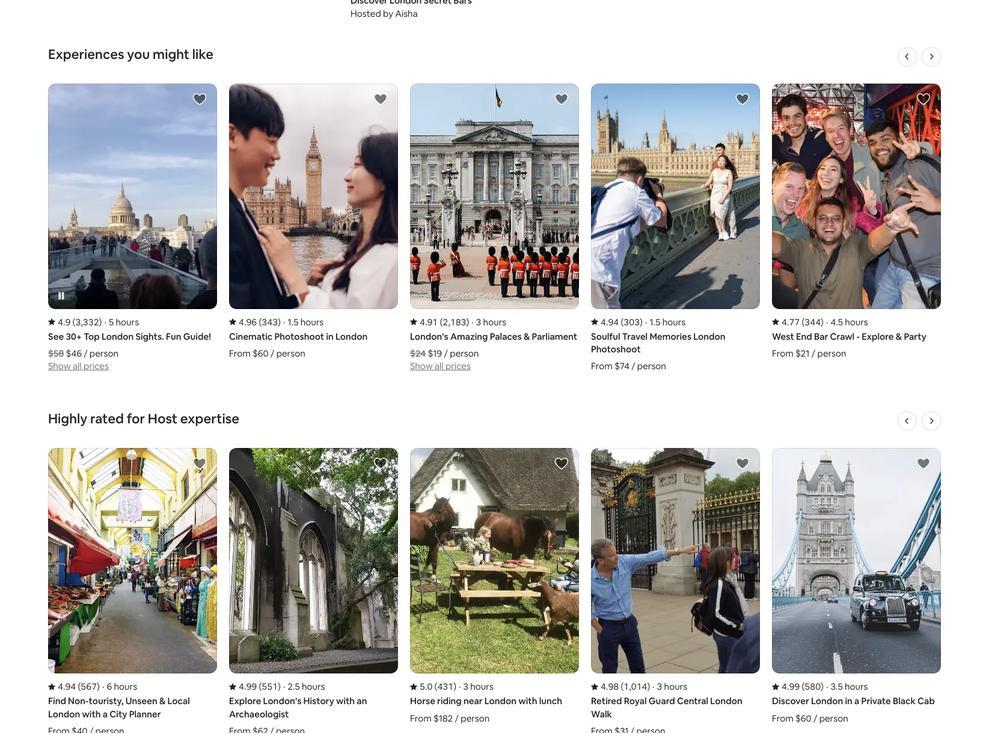 Task type: vqa. For each thing, say whether or not it's contained in the screenshot.
· related to (344)
yes



Task type: describe. For each thing, give the bounding box(es) containing it.
party
[[905, 331, 927, 342]]

4.5
[[831, 316, 844, 328]]

london inside horse riding near london with lunch from $182 / person
[[485, 696, 517, 707]]

· 1.5 hours for photoshoot
[[283, 316, 324, 328]]

horse
[[410, 696, 436, 707]]

5
[[109, 316, 114, 328]]

prices inside see 30+ top london sights. fun guide! $58 $46 / person show all prices
[[84, 360, 109, 372]]

(3,332)
[[73, 316, 102, 328]]

/ inside london's amazing palaces & parliament $24 $19 / person show all prices
[[444, 348, 448, 359]]

memories
[[650, 331, 692, 342]]

hours for 4.91 (2,183)
[[484, 316, 507, 328]]

4.99 (551)
[[239, 681, 281, 693]]

find
[[48, 696, 66, 707]]

end
[[797, 331, 813, 342]]

4.99 (580)
[[782, 681, 824, 693]]

a inside find non-touristy, unseen & local london with a city planner
[[103, 709, 108, 720]]

person inside west end bar crawl - explore & party from $21 / person
[[818, 348, 847, 359]]

$46
[[66, 348, 82, 359]]

& inside west end bar crawl - explore & party from $21 / person
[[896, 331, 903, 342]]

hours for 4.77 (344)
[[846, 316, 869, 328]]

london inside soulful travel memories london photoshoot from $74 / person
[[694, 331, 726, 342]]

find non-touristy, unseen & local london with a city planner
[[48, 696, 190, 720]]

add to wishlist image for find non-touristy, unseen & local london with a city planner
[[193, 457, 207, 471]]

(2,183)
[[440, 316, 470, 328]]

guide!
[[183, 331, 211, 342]]

· 6 hours
[[102, 681, 137, 693]]

history
[[304, 696, 334, 707]]

(303)
[[621, 316, 643, 328]]

add to wishlist image for cinematic photoshoot in london
[[374, 92, 388, 106]]

non-
[[68, 696, 89, 707]]

4.99 for 4.99 (580)
[[782, 681, 800, 693]]

rated
[[90, 411, 124, 428]]

by
[[383, 8, 394, 19]]

$60 inside "cinematic photoshoot in london from $60 / person"
[[253, 348, 269, 359]]

5.0 (431)
[[420, 681, 457, 693]]

horse riding near london with lunch from $182 / person
[[410, 696, 563, 724]]

all inside london's amazing palaces & parliament $24 $19 / person show all prices
[[435, 360, 444, 372]]

guard
[[649, 696, 676, 707]]

archaeologist
[[229, 709, 289, 720]]

· for (567)
[[102, 681, 104, 693]]

· 1.5 hours for travel
[[646, 316, 686, 328]]

· for (343)
[[283, 316, 285, 328]]

london's inside london's amazing palaces & parliament $24 $19 / person show all prices
[[410, 331, 449, 342]]

you
[[127, 46, 150, 63]]

might
[[153, 46, 190, 63]]

from inside west end bar crawl - explore & party from $21 / person
[[773, 348, 794, 359]]

5.0
[[420, 681, 433, 693]]

add to wishlist image for 3.5 hours
[[917, 457, 931, 471]]

add to wishlist image inside see 30+ top london sights. fun guide! group
[[193, 92, 207, 106]]

in for london
[[846, 696, 853, 707]]

4.77 out of 5 average rating,  344 reviews image
[[773, 316, 824, 328]]

riding
[[437, 696, 462, 707]]

$19
[[428, 348, 442, 359]]

4.94 (567)
[[58, 681, 100, 693]]

discover london in a private black cab group
[[773, 449, 942, 724]]

show inside london's amazing palaces & parliament $24 $19 / person show all prices
[[410, 360, 433, 372]]

$74
[[615, 361, 630, 372]]

palaces
[[490, 331, 522, 342]]

hours for 4.98 (1,014)
[[665, 681, 688, 693]]

(567)
[[78, 681, 100, 693]]

$58
[[48, 348, 64, 359]]

from inside discover london in a private black cab from $60 / person
[[773, 713, 794, 724]]

add to wishlist image for london's amazing palaces & parliament
[[555, 92, 569, 106]]

add to wishlist image for west end bar crawl - explore & party
[[917, 92, 931, 106]]

central
[[678, 696, 709, 707]]

/ inside soulful travel memories london photoshoot from $74 / person
[[632, 361, 636, 372]]

bar
[[815, 331, 829, 342]]

cab
[[918, 696, 936, 707]]

private
[[862, 696, 892, 707]]

hours for 4.9 (3,332)
[[116, 316, 139, 328]]

person inside see 30+ top london sights. fun guide! $58 $46 / person show all prices
[[90, 348, 119, 359]]

london's amazing palaces & parliament group
[[410, 84, 579, 372]]

(1,014)
[[621, 681, 651, 693]]

4.99 out of 5 average rating,  551 reviews image
[[229, 681, 281, 693]]

show inside see 30+ top london sights. fun guide! $58 $46 / person show all prices
[[48, 360, 71, 372]]

london inside see 30+ top london sights. fun guide! $58 $46 / person show all prices
[[102, 331, 134, 342]]

explore london's history with an archaeologist
[[229, 696, 367, 720]]

-
[[857, 331, 860, 342]]

4.91 (2,183)
[[420, 316, 470, 328]]

explore inside west end bar crawl - explore & party from $21 / person
[[862, 331, 895, 342]]

add to wishlist image for 1.5 hours
[[736, 92, 750, 106]]

4.91 out of 5 average rating,  2,183 reviews image
[[410, 316, 470, 328]]

4.94 (303)
[[601, 316, 643, 328]]

(431)
[[435, 681, 457, 693]]

lunch
[[540, 696, 563, 707]]

4.99 for 4.99 (551)
[[239, 681, 257, 693]]

city
[[110, 709, 127, 720]]

london inside discover london in a private black cab from $60 / person
[[812, 696, 844, 707]]

4.94 for 4.94 (303)
[[601, 316, 619, 328]]

3 for experiences you might like
[[476, 316, 482, 328]]

& inside london's amazing palaces & parliament $24 $19 / person show all prices
[[524, 331, 530, 342]]

from inside horse riding near london with lunch from $182 / person
[[410, 713, 432, 724]]

· 5 hours
[[104, 316, 139, 328]]

· for (551)
[[283, 681, 285, 693]]

local
[[168, 696, 190, 707]]

hosted
[[351, 8, 381, 19]]

experiences
[[48, 46, 124, 63]]

3 inside retired royal guard central london walk group
[[658, 681, 663, 693]]

/ inside see 30+ top london sights. fun guide! $58 $46 / person show all prices
[[84, 348, 88, 359]]

soulful travel memories london photoshoot group
[[591, 84, 761, 372]]

4.99 out of 5 average rating,  580 reviews image
[[773, 681, 824, 693]]

· 3 hours inside retired royal guard central london walk group
[[653, 681, 688, 693]]

see 30+ top london sights. fun guide! $58 $46 / person show all prices
[[48, 331, 211, 372]]

with inside find non-touristy, unseen & local london with a city planner
[[82, 709, 101, 720]]

sights.
[[136, 331, 164, 342]]

london's amazing palaces & parliament $24 $19 / person show all prices
[[410, 331, 578, 372]]

see 30+ top london sights. fun guide! group
[[48, 84, 217, 372]]

4.77
[[782, 316, 800, 328]]

discover
[[773, 696, 810, 707]]

person inside discover london in a private black cab from $60 / person
[[820, 713, 849, 724]]

(580)
[[802, 681, 824, 693]]

$60 inside discover london in a private black cab from $60 / person
[[796, 713, 812, 724]]

add to wishlist image for retired royal guard central london walk
[[736, 457, 750, 471]]

touristy,
[[89, 696, 124, 707]]

5.0 out of 5 average rating,  431 reviews image
[[410, 681, 457, 693]]

4.98 out of 5 average rating,  1,014 reviews image
[[591, 681, 651, 693]]

4.98 (1,014)
[[601, 681, 651, 693]]



Task type: locate. For each thing, give the bounding box(es) containing it.
from down horse
[[410, 713, 432, 724]]

show down $24
[[410, 360, 433, 372]]

add to wishlist image inside discover london in a private black cab group
[[917, 457, 931, 471]]

& right palaces at the top
[[524, 331, 530, 342]]

1 show from the left
[[48, 360, 71, 372]]

walk
[[591, 709, 613, 720]]

4.94 for 4.94 (567)
[[58, 681, 76, 693]]

· 3 hours for experiences you might like
[[472, 316, 507, 328]]

add to wishlist image for horse riding near london with lunch
[[555, 457, 569, 471]]

hours for 5.0 (431)
[[471, 681, 494, 693]]

1 vertical spatial explore
[[229, 696, 261, 707]]

4.94 inside soulful travel memories london photoshoot group
[[601, 316, 619, 328]]

from left the $74
[[591, 361, 613, 372]]

see
[[48, 331, 64, 342]]

/ inside "cinematic photoshoot in london from $60 / person"
[[271, 348, 275, 359]]

hours up near
[[471, 681, 494, 693]]

· 3 hours up palaces at the top
[[472, 316, 507, 328]]

(551)
[[259, 681, 281, 693]]

2 horizontal spatial &
[[896, 331, 903, 342]]

hours up -
[[846, 316, 869, 328]]

west end bar crawl - explore & party from $21 / person
[[773, 331, 927, 359]]

amazing
[[451, 331, 488, 342]]

show all prices button down 30+
[[48, 359, 109, 372]]

a down touristy,
[[103, 709, 108, 720]]

with left an
[[336, 696, 355, 707]]

& left the party
[[896, 331, 903, 342]]

0 horizontal spatial with
[[82, 709, 101, 720]]

30+
[[66, 331, 82, 342]]

for
[[127, 411, 145, 428]]

· inside west end bar crawl - explore & party group
[[827, 316, 829, 328]]

2 show from the left
[[410, 360, 433, 372]]

add to wishlist image inside soulful travel memories london photoshoot group
[[736, 92, 750, 106]]

hours for 4.96 (343)
[[301, 316, 324, 328]]

london's
[[410, 331, 449, 342], [263, 696, 302, 707]]

4.94 inside find non-touristy, unseen & local london with a city planner group
[[58, 681, 76, 693]]

1 4.99 from the left
[[239, 681, 257, 693]]

1.5 for 4.96 (343)
[[288, 316, 299, 328]]

all
[[73, 360, 82, 372], [435, 360, 444, 372]]

1 horizontal spatial 1.5
[[650, 316, 661, 328]]

1 horizontal spatial with
[[336, 696, 355, 707]]

1 horizontal spatial 3
[[476, 316, 482, 328]]

a down · 3.5 hours
[[855, 696, 860, 707]]

london's down 2.5
[[263, 696, 302, 707]]

· up amazing
[[472, 316, 474, 328]]

· up the guard
[[653, 681, 655, 693]]

show down $58
[[48, 360, 71, 372]]

· for (580)
[[827, 681, 829, 693]]

· inside retired royal guard central london walk group
[[653, 681, 655, 693]]

all down $19 at the top of the page
[[435, 360, 444, 372]]

· inside find non-touristy, unseen & local london with a city planner group
[[102, 681, 104, 693]]

/ down cinematic
[[271, 348, 275, 359]]

4.99
[[239, 681, 257, 693], [782, 681, 800, 693]]

crawl
[[831, 331, 855, 342]]

1 horizontal spatial photoshoot
[[591, 344, 641, 355]]

1 prices from the left
[[84, 360, 109, 372]]

4.9
[[58, 316, 71, 328]]

· left "5"
[[104, 316, 106, 328]]

1.5 inside soulful travel memories london photoshoot group
[[650, 316, 661, 328]]

explore down 4.99 out of 5 average rating,  551 reviews image
[[229, 696, 261, 707]]

2 horizontal spatial 3
[[658, 681, 663, 693]]

/ inside horse riding near london with lunch from $182 / person
[[455, 713, 459, 724]]

hours inside discover london in a private black cab group
[[845, 681, 869, 693]]

· for (344)
[[827, 316, 829, 328]]

/ right "$182"
[[455, 713, 459, 724]]

· left 2.5
[[283, 681, 285, 693]]

all down the $46
[[73, 360, 82, 372]]

person down amazing
[[450, 348, 479, 359]]

· left 6
[[102, 681, 104, 693]]

· for (3,332)
[[104, 316, 106, 328]]

· inside soulful travel memories london photoshoot group
[[646, 316, 648, 328]]

expertise
[[180, 411, 240, 428]]

prices down amazing
[[446, 360, 471, 372]]

0 horizontal spatial all
[[73, 360, 82, 372]]

planner
[[129, 709, 161, 720]]

unseen
[[126, 696, 157, 707]]

add to wishlist image
[[736, 92, 750, 106], [374, 457, 388, 471], [917, 457, 931, 471]]

aisha
[[395, 8, 418, 19]]

west end bar crawl - explore & party group
[[773, 84, 942, 359]]

hours right "5"
[[116, 316, 139, 328]]

1.5 inside cinematic photoshoot in london "group"
[[288, 316, 299, 328]]

1 vertical spatial $60
[[796, 713, 812, 724]]

retired
[[591, 696, 623, 707]]

retired royal guard central london walk
[[591, 696, 743, 720]]

· right (431)
[[459, 681, 461, 693]]

hours up history
[[302, 681, 325, 693]]

add to wishlist image inside horse riding near london with lunch group
[[555, 457, 569, 471]]

1 vertical spatial 4.94
[[58, 681, 76, 693]]

from down discover
[[773, 713, 794, 724]]

4.96
[[239, 316, 257, 328]]

london's down 4.91
[[410, 331, 449, 342]]

3 up amazing
[[476, 316, 482, 328]]

· for (303)
[[646, 316, 648, 328]]

1 horizontal spatial prices
[[446, 360, 471, 372]]

discover london in a private black cab from $60 / person
[[773, 696, 936, 724]]

1 horizontal spatial explore
[[862, 331, 895, 342]]

from down the west
[[773, 348, 794, 359]]

2 1.5 from the left
[[650, 316, 661, 328]]

explore inside explore london's history with an archaeologist
[[229, 696, 261, 707]]

person down the crawl
[[818, 348, 847, 359]]

in inside discover london in a private black cab from $60 / person
[[846, 696, 853, 707]]

like
[[192, 46, 214, 63]]

3 up near
[[464, 681, 469, 693]]

person down near
[[461, 713, 490, 724]]

2.5
[[288, 681, 300, 693]]

show all prices button for $19
[[410, 359, 471, 372]]

0 horizontal spatial a
[[103, 709, 108, 720]]

in for photoshoot
[[326, 331, 334, 342]]

&
[[524, 331, 530, 342], [896, 331, 903, 342], [159, 696, 166, 707]]

& inside find non-touristy, unseen & local london with a city planner
[[159, 696, 166, 707]]

experiences you might like
[[48, 46, 214, 63]]

with inside explore london's history with an archaeologist
[[336, 696, 355, 707]]

3 up the guard
[[658, 681, 663, 693]]

hours up memories
[[663, 316, 686, 328]]

add to wishlist image for 2.5 hours
[[374, 457, 388, 471]]

prices
[[84, 360, 109, 372], [446, 360, 471, 372]]

2 show all prices button from the left
[[410, 359, 471, 372]]

· 3 hours up the guard
[[653, 681, 688, 693]]

photoshoot inside soulful travel memories london photoshoot from $74 / person
[[591, 344, 641, 355]]

host
[[148, 411, 178, 428]]

photoshoot inside "cinematic photoshoot in london from $60 / person"
[[275, 331, 324, 342]]

0 horizontal spatial 1.5
[[288, 316, 299, 328]]

hours for 4.94 (303)
[[663, 316, 686, 328]]

hours inside cinematic photoshoot in london "group"
[[301, 316, 324, 328]]

1 horizontal spatial 4.99
[[782, 681, 800, 693]]

1 horizontal spatial a
[[855, 696, 860, 707]]

with left "lunch"
[[519, 696, 538, 707]]

1 show all prices button from the left
[[48, 359, 109, 372]]

with down non- at bottom left
[[82, 709, 101, 720]]

0 vertical spatial 4.94
[[601, 316, 619, 328]]

0 horizontal spatial explore
[[229, 696, 261, 707]]

· 2.5 hours
[[283, 681, 325, 693]]

1.5 up memories
[[650, 316, 661, 328]]

near
[[464, 696, 483, 707]]

hours for 4.99 (551)
[[302, 681, 325, 693]]

1 horizontal spatial &
[[524, 331, 530, 342]]

add to wishlist image inside retired royal guard central london walk group
[[736, 457, 750, 471]]

6
[[107, 681, 112, 693]]

photoshoot down the (343)
[[275, 331, 324, 342]]

· 1.5 hours up "cinematic photoshoot in london from $60 / person"
[[283, 316, 324, 328]]

2 horizontal spatial add to wishlist image
[[917, 457, 931, 471]]

0 horizontal spatial prices
[[84, 360, 109, 372]]

1 horizontal spatial london's
[[410, 331, 449, 342]]

show all prices button inside see 30+ top london sights. fun guide! group
[[48, 359, 109, 372]]

0 horizontal spatial in
[[326, 331, 334, 342]]

from down cinematic
[[229, 348, 251, 359]]

from inside "cinematic photoshoot in london from $60 / person"
[[229, 348, 251, 359]]

0 horizontal spatial $60
[[253, 348, 269, 359]]

show all prices button down amazing
[[410, 359, 471, 372]]

person down 3.5
[[820, 713, 849, 724]]

· 3 hours up near
[[459, 681, 494, 693]]

an
[[357, 696, 367, 707]]

hours up "cinematic photoshoot in london from $60 / person"
[[301, 316, 324, 328]]

person inside horse riding near london with lunch from $182 / person
[[461, 713, 490, 724]]

hours inside london's amazing palaces & parliament group
[[484, 316, 507, 328]]

from
[[229, 348, 251, 359], [773, 348, 794, 359], [591, 361, 613, 372], [410, 713, 432, 724], [773, 713, 794, 724]]

hours for 4.94 (567)
[[114, 681, 137, 693]]

from inside soulful travel memories london photoshoot from $74 / person
[[591, 361, 613, 372]]

london inside find non-touristy, unseen & local london with a city planner
[[48, 709, 80, 720]]

person down the (343)
[[277, 348, 306, 359]]

cinematic photoshoot in london group
[[229, 84, 398, 359]]

4.91
[[420, 316, 438, 328]]

person inside london's amazing palaces & parliament $24 $19 / person show all prices
[[450, 348, 479, 359]]

· 3 hours inside horse riding near london with lunch group
[[459, 681, 494, 693]]

hours inside explore london's history with an archaeologist group
[[302, 681, 325, 693]]

0 horizontal spatial show all prices button
[[48, 359, 109, 372]]

/ inside discover london in a private black cab from $60 / person
[[814, 713, 818, 724]]

0 horizontal spatial photoshoot
[[275, 331, 324, 342]]

0 horizontal spatial add to wishlist image
[[374, 457, 388, 471]]

fun
[[166, 331, 181, 342]]

0 vertical spatial explore
[[862, 331, 895, 342]]

$182
[[434, 713, 453, 724]]

add to wishlist image inside find non-touristy, unseen & local london with a city planner group
[[193, 457, 207, 471]]

$60 down discover
[[796, 713, 812, 724]]

4.94 up find
[[58, 681, 76, 693]]

·
[[104, 316, 106, 328], [283, 316, 285, 328], [472, 316, 474, 328], [646, 316, 648, 328], [827, 316, 829, 328], [102, 681, 104, 693], [283, 681, 285, 693], [459, 681, 461, 693], [653, 681, 655, 693], [827, 681, 829, 693]]

add to wishlist image inside explore london's history with an archaeologist group
[[374, 457, 388, 471]]

4.96 (343)
[[239, 316, 281, 328]]

1 vertical spatial in
[[846, 696, 853, 707]]

· 1.5 hours up memories
[[646, 316, 686, 328]]

hours
[[116, 316, 139, 328], [301, 316, 324, 328], [484, 316, 507, 328], [663, 316, 686, 328], [846, 316, 869, 328], [114, 681, 137, 693], [302, 681, 325, 693], [471, 681, 494, 693], [665, 681, 688, 693], [845, 681, 869, 693]]

1 vertical spatial photoshoot
[[591, 344, 641, 355]]

hours inside soulful travel memories london photoshoot group
[[663, 316, 686, 328]]

/ right $19 at the top of the page
[[444, 348, 448, 359]]

4.99 up discover
[[782, 681, 800, 693]]

4.98
[[601, 681, 619, 693]]

hours up palaces at the top
[[484, 316, 507, 328]]

· left 4.5
[[827, 316, 829, 328]]

· inside london's amazing palaces & parliament group
[[472, 316, 474, 328]]

· for (431)
[[459, 681, 461, 693]]

4.96 out of 5 average rating,  343 reviews image
[[229, 316, 281, 328]]

0 vertical spatial a
[[855, 696, 860, 707]]

retired royal guard central london walk group
[[591, 449, 761, 733]]

with
[[336, 696, 355, 707], [519, 696, 538, 707], [82, 709, 101, 720]]

· for (1,014)
[[653, 681, 655, 693]]

all inside see 30+ top london sights. fun guide! $58 $46 / person show all prices
[[73, 360, 82, 372]]

explore right -
[[862, 331, 895, 342]]

soulful travel memories london photoshoot from $74 / person
[[591, 331, 726, 372]]

1 horizontal spatial show all prices button
[[410, 359, 471, 372]]

london's inside explore london's history with an archaeologist
[[263, 696, 302, 707]]

1 horizontal spatial in
[[846, 696, 853, 707]]

0 horizontal spatial show
[[48, 360, 71, 372]]

explore
[[862, 331, 895, 342], [229, 696, 261, 707]]

& left local
[[159, 696, 166, 707]]

0 horizontal spatial 4.99
[[239, 681, 257, 693]]

hours inside west end bar crawl - explore & party group
[[846, 316, 869, 328]]

3 for highly rated for host expertise
[[464, 681, 469, 693]]

$24
[[410, 348, 426, 359]]

photoshoot down soulful
[[591, 344, 641, 355]]

1 horizontal spatial $60
[[796, 713, 812, 724]]

prices inside london's amazing palaces & parliament $24 $19 / person show all prices
[[446, 360, 471, 372]]

· for (2,183)
[[472, 316, 474, 328]]

0 vertical spatial london's
[[410, 331, 449, 342]]

in inside "cinematic photoshoot in london from $60 / person"
[[326, 331, 334, 342]]

4.9 out of 5 average rating,  3,332 reviews image
[[48, 316, 102, 328]]

$21
[[796, 348, 810, 359]]

hours inside retired royal guard central london walk group
[[665, 681, 688, 693]]

london inside retired royal guard central london walk
[[711, 696, 743, 707]]

a inside discover london in a private black cab from $60 / person
[[855, 696, 860, 707]]

0 horizontal spatial 3
[[464, 681, 469, 693]]

· inside horse riding near london with lunch group
[[459, 681, 461, 693]]

0 vertical spatial photoshoot
[[275, 331, 324, 342]]

black
[[894, 696, 916, 707]]

/ down (580)
[[814, 713, 818, 724]]

0 vertical spatial in
[[326, 331, 334, 342]]

· inside discover london in a private black cab group
[[827, 681, 829, 693]]

add to wishlist image inside cinematic photoshoot in london "group"
[[374, 92, 388, 106]]

hours right 6
[[114, 681, 137, 693]]

3.5
[[831, 681, 843, 693]]

add to wishlist image
[[193, 92, 207, 106], [374, 92, 388, 106], [555, 92, 569, 106], [917, 92, 931, 106], [193, 457, 207, 471], [555, 457, 569, 471], [736, 457, 750, 471]]

show all prices button inside london's amazing palaces & parliament group
[[410, 359, 471, 372]]

0 horizontal spatial · 1.5 hours
[[283, 316, 324, 328]]

explore london's history with an archaeologist group
[[229, 449, 398, 733]]

hosted by aisha
[[351, 8, 418, 19]]

1.5 right the (343)
[[288, 316, 299, 328]]

/ right $21
[[812, 348, 816, 359]]

4.94 out of 5 average rating,  303 reviews image
[[591, 316, 643, 328]]

$60 down cinematic
[[253, 348, 269, 359]]

4.94 up soulful
[[601, 316, 619, 328]]

prices down 'top'
[[84, 360, 109, 372]]

person inside "cinematic photoshoot in london from $60 / person"
[[277, 348, 306, 359]]

· left 3.5
[[827, 681, 829, 693]]

4.99 inside explore london's history with an archaeologist group
[[239, 681, 257, 693]]

· inside explore london's history with an archaeologist group
[[283, 681, 285, 693]]

london inside "cinematic photoshoot in london from $60 / person"
[[336, 331, 368, 342]]

4.99 left (551)
[[239, 681, 257, 693]]

1 · 1.5 hours from the left
[[283, 316, 324, 328]]

highly rated for host expertise
[[48, 411, 240, 428]]

2 · 1.5 hours from the left
[[646, 316, 686, 328]]

4.99 inside discover london in a private black cab group
[[782, 681, 800, 693]]

add to wishlist image inside west end bar crawl - explore & party group
[[917, 92, 931, 106]]

hours inside see 30+ top london sights. fun guide! group
[[116, 316, 139, 328]]

person down 'top'
[[90, 348, 119, 359]]

/ inside west end bar crawl - explore & party from $21 / person
[[812, 348, 816, 359]]

top
[[84, 331, 100, 342]]

1 1.5 from the left
[[288, 316, 299, 328]]

0 horizontal spatial london's
[[263, 696, 302, 707]]

cinematic photoshoot in london from $60 / person
[[229, 331, 368, 359]]

1 horizontal spatial show
[[410, 360, 433, 372]]

2 all from the left
[[435, 360, 444, 372]]

with inside horse riding near london with lunch from $182 / person
[[519, 696, 538, 707]]

1 horizontal spatial 4.94
[[601, 316, 619, 328]]

4.77 (344)
[[782, 316, 824, 328]]

person inside soulful travel memories london photoshoot from $74 / person
[[638, 361, 667, 372]]

1 horizontal spatial add to wishlist image
[[736, 92, 750, 106]]

0 horizontal spatial 4.94
[[58, 681, 76, 693]]

· 1.5 hours inside soulful travel memories london photoshoot group
[[646, 316, 686, 328]]

show all prices button for $46
[[48, 359, 109, 372]]

4.94 out of 5 average rating,  567 reviews image
[[48, 681, 100, 693]]

person right the $74
[[638, 361, 667, 372]]

parliament
[[532, 331, 578, 342]]

1 horizontal spatial all
[[435, 360, 444, 372]]

royal
[[624, 696, 647, 707]]

1.5 for 4.94 (303)
[[650, 316, 661, 328]]

highly
[[48, 411, 87, 428]]

3
[[476, 316, 482, 328], [464, 681, 469, 693], [658, 681, 663, 693]]

2 4.99 from the left
[[782, 681, 800, 693]]

find non-touristy, unseen & local london with a city planner group
[[48, 449, 217, 733]]

· 4.5 hours
[[827, 316, 869, 328]]

0 vertical spatial $60
[[253, 348, 269, 359]]

1 all from the left
[[73, 360, 82, 372]]

1 vertical spatial a
[[103, 709, 108, 720]]

show
[[48, 360, 71, 372], [410, 360, 433, 372]]

3 inside horse riding near london with lunch group
[[464, 681, 469, 693]]

travel
[[623, 331, 648, 342]]

3 inside london's amazing palaces & parliament group
[[476, 316, 482, 328]]

1 horizontal spatial · 1.5 hours
[[646, 316, 686, 328]]

hours for 4.99 (580)
[[845, 681, 869, 693]]

photoshoot
[[275, 331, 324, 342], [591, 344, 641, 355]]

· 3 hours inside london's amazing palaces & parliament group
[[472, 316, 507, 328]]

1 vertical spatial london's
[[263, 696, 302, 707]]

(343)
[[259, 316, 281, 328]]

· 3 hours for highly rated for host expertise
[[459, 681, 494, 693]]

/ right the $74
[[632, 361, 636, 372]]

· 1.5 hours inside cinematic photoshoot in london "group"
[[283, 316, 324, 328]]

· inside cinematic photoshoot in london "group"
[[283, 316, 285, 328]]

cinematic
[[229, 331, 273, 342]]

hours up the guard
[[665, 681, 688, 693]]

/ right the $46
[[84, 348, 88, 359]]

hours inside find non-touristy, unseen & local london with a city planner group
[[114, 681, 137, 693]]

0 horizontal spatial &
[[159, 696, 166, 707]]

2 horizontal spatial with
[[519, 696, 538, 707]]

2 prices from the left
[[446, 360, 471, 372]]

hours inside horse riding near london with lunch group
[[471, 681, 494, 693]]

add to wishlist image inside london's amazing palaces & parliament group
[[555, 92, 569, 106]]

hours right 3.5
[[845, 681, 869, 693]]

/
[[84, 348, 88, 359], [271, 348, 275, 359], [444, 348, 448, 359], [812, 348, 816, 359], [632, 361, 636, 372], [455, 713, 459, 724], [814, 713, 818, 724]]

soulful
[[591, 331, 621, 342]]

· right (303)
[[646, 316, 648, 328]]

· inside see 30+ top london sights. fun guide! group
[[104, 316, 106, 328]]

· right the (343)
[[283, 316, 285, 328]]

horse riding near london with lunch group
[[410, 449, 579, 724]]



